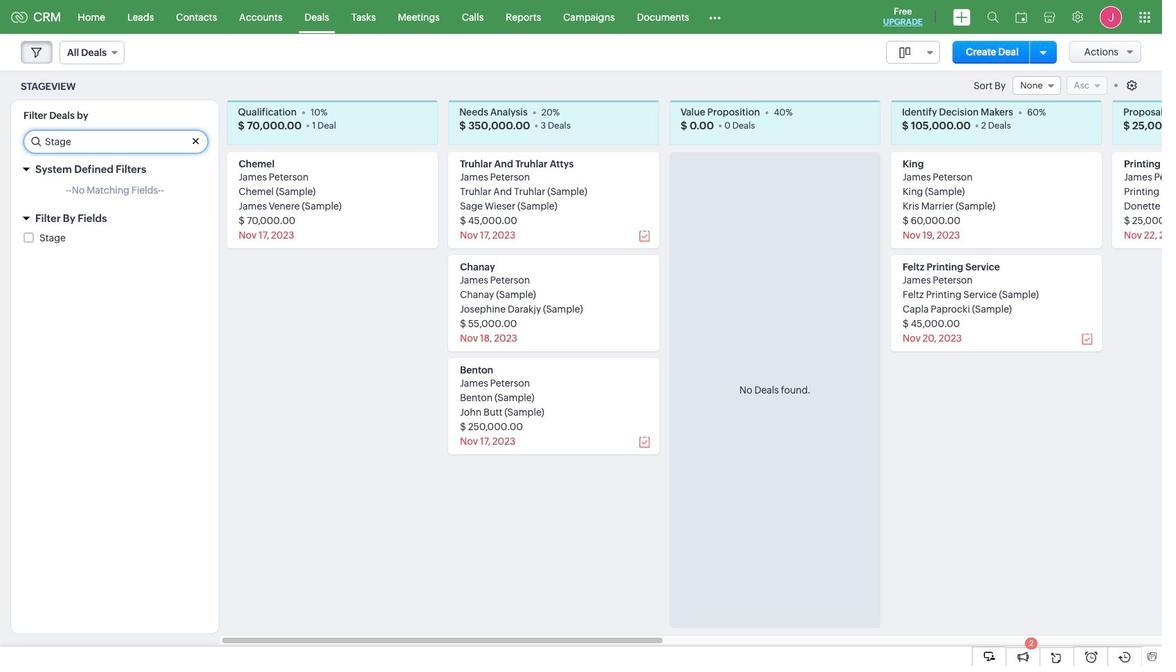 Task type: describe. For each thing, give the bounding box(es) containing it.
size image
[[899, 46, 910, 59]]

profile element
[[1092, 0, 1131, 34]]

none field size
[[886, 41, 940, 64]]

Other Modules field
[[701, 6, 730, 28]]

logo image
[[11, 11, 28, 22]]



Task type: locate. For each thing, give the bounding box(es) containing it.
None field
[[60, 41, 125, 64], [886, 41, 940, 64], [1013, 76, 1061, 95], [60, 41, 125, 64], [1013, 76, 1061, 95]]

region
[[11, 181, 219, 206]]

Search text field
[[24, 131, 208, 153]]

create menu image
[[954, 9, 971, 25]]

search image
[[987, 11, 999, 23]]

profile image
[[1100, 6, 1122, 28]]

create menu element
[[945, 0, 979, 34]]

calendar image
[[1016, 11, 1028, 22]]

search element
[[979, 0, 1008, 34]]



Task type: vqa. For each thing, say whether or not it's contained in the screenshot.
'CHATS' image
no



